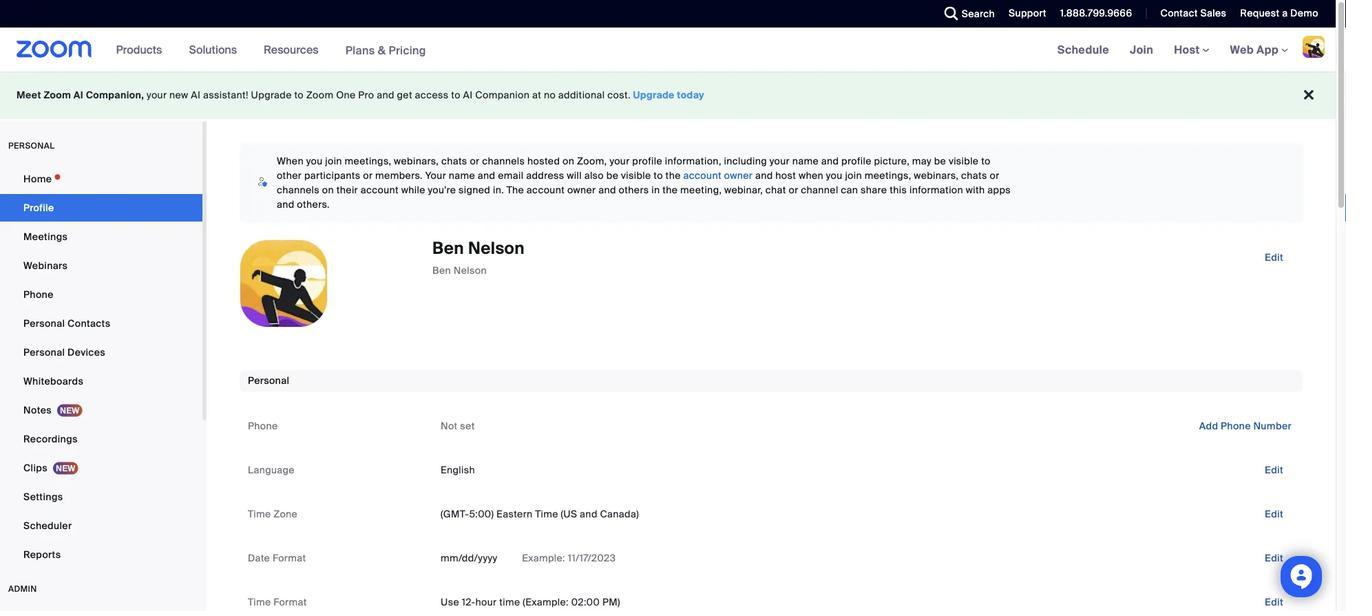 Task type: describe. For each thing, give the bounding box(es) containing it.
information,
[[665, 155, 722, 168]]

reports
[[23, 549, 61, 561]]

join inside when you join meetings, webinars, chats or channels hosted on zoom, your profile information, including your name and profile picture, may be visible to other participants or members. your name and email address will also be visible to the
[[325, 155, 342, 168]]

web app button
[[1230, 42, 1289, 57]]

1 edit from the top
[[1265, 251, 1284, 264]]

scheduler link
[[0, 512, 202, 540]]

2 horizontal spatial your
[[770, 155, 790, 168]]

solutions button
[[189, 28, 243, 72]]

plans
[[345, 43, 375, 57]]

your inside meet zoom ai companion, footer
[[147, 89, 167, 102]]

0 horizontal spatial name
[[449, 169, 475, 182]]

edit for (gmt-5:00) eastern time (us and canada)
[[1265, 508, 1284, 521]]

pricing
[[389, 43, 426, 57]]

12-
[[462, 596, 476, 609]]

edit button for english
[[1254, 460, 1295, 482]]

to up with
[[982, 155, 991, 168]]

1 horizontal spatial phone
[[248, 420, 278, 433]]

get
[[397, 89, 412, 102]]

the inside and host when you join meetings, webinars, chats or channels on their account while you're signed in. the account owner and others in the meeting, webinar, chat or channel can share this information with apps and others.
[[663, 184, 678, 197]]

use 12-hour time (example: 02:00 pm)
[[441, 596, 620, 609]]

and up when
[[821, 155, 839, 168]]

companion
[[475, 89, 530, 102]]

contact
[[1161, 7, 1198, 20]]

and down 'also'
[[599, 184, 616, 197]]

edit for use 12-hour time (example: 02:00 pm)
[[1265, 596, 1284, 609]]

home
[[23, 173, 52, 185]]

meetings, inside when you join meetings, webinars, chats or channels hosted on zoom, your profile information, including your name and profile picture, may be visible to other participants or members. your name and email address will also be visible to the
[[345, 155, 391, 168]]

user photo image
[[240, 240, 327, 327]]

in
[[652, 184, 660, 197]]

date format
[[248, 552, 306, 565]]

request a demo
[[1241, 7, 1319, 20]]

number
[[1254, 420, 1292, 433]]

members.
[[375, 169, 423, 182]]

use
[[441, 596, 459, 609]]

(example:
[[523, 596, 569, 609]]

clips link
[[0, 455, 202, 482]]

account owner
[[684, 169, 753, 182]]

add phone number
[[1200, 420, 1292, 433]]

meetings link
[[0, 223, 202, 251]]

4 edit button from the top
[[1254, 548, 1295, 570]]

webinars, inside and host when you join meetings, webinars, chats or channels on their account while you're signed in. the account owner and others in the meeting, webinar, chat or channel can share this information with apps and others.
[[914, 169, 959, 182]]

solutions
[[189, 42, 237, 57]]

share
[[861, 184, 887, 197]]

3 ai from the left
[[463, 89, 473, 102]]

2 ben from the top
[[433, 264, 451, 277]]

0 horizontal spatial be
[[607, 169, 619, 182]]

settings link
[[0, 484, 202, 511]]

owner inside and host when you join meetings, webinars, chats or channels on their account while you're signed in. the account owner and others in the meeting, webinar, chat or channel can share this information with apps and others.
[[567, 184, 596, 197]]

resources
[[264, 42, 319, 57]]

not
[[441, 420, 458, 433]]

example: 11/17/2023
[[520, 552, 616, 565]]

2 ai from the left
[[191, 89, 201, 102]]

and right the (us
[[580, 508, 598, 521]]

others
[[619, 184, 649, 197]]

1 horizontal spatial visible
[[949, 155, 979, 168]]

time for use 12-hour time (example: 02:00 pm)
[[248, 596, 271, 609]]

time for (gmt-5:00) eastern time (us and canada)
[[248, 508, 271, 521]]

also
[[585, 169, 604, 182]]

2 profile from the left
[[842, 155, 872, 168]]

information
[[910, 184, 964, 197]]

0 vertical spatial name
[[793, 155, 819, 168]]

personal for personal contacts
[[23, 317, 65, 330]]

1 horizontal spatial your
[[610, 155, 630, 168]]

phone link
[[0, 281, 202, 309]]

to up the "in" on the left top
[[654, 169, 663, 182]]

new
[[169, 89, 188, 102]]

host
[[1174, 42, 1203, 57]]

phone inside 'link'
[[23, 288, 54, 301]]

recordings link
[[0, 426, 202, 453]]

the
[[507, 184, 524, 197]]

or down host
[[789, 184, 799, 197]]

will
[[567, 169, 582, 182]]

plans & pricing
[[345, 43, 426, 57]]

clips
[[23, 462, 47, 475]]

no
[[544, 89, 556, 102]]

meetings
[[23, 230, 68, 243]]

and left others.
[[277, 198, 295, 211]]

1 upgrade from the left
[[251, 89, 292, 102]]

web
[[1230, 42, 1254, 57]]

in.
[[493, 184, 504, 197]]

sales
[[1201, 7, 1227, 20]]

(gmt-
[[441, 508, 469, 521]]

app
[[1257, 42, 1279, 57]]

mm/dd/yyyy
[[441, 552, 498, 565]]

2 horizontal spatial account
[[684, 169, 722, 182]]

today
[[677, 89, 705, 102]]

phone inside button
[[1221, 420, 1251, 433]]

to down resources dropdown button
[[294, 89, 304, 102]]

email
[[498, 169, 524, 182]]

a
[[1283, 7, 1288, 20]]

2 vertical spatial personal
[[248, 375, 290, 387]]

account owner link
[[684, 169, 753, 182]]

request
[[1241, 7, 1280, 20]]

edit button for (gmt-5:00) eastern time (us and canada)
[[1254, 504, 1295, 526]]

search button
[[934, 0, 999, 28]]

devices
[[68, 346, 105, 359]]

on inside when you join meetings, webinars, chats or channels hosted on zoom, your profile information, including your name and profile picture, may be visible to other participants or members. your name and email address will also be visible to the
[[563, 155, 575, 168]]

notes link
[[0, 397, 202, 424]]

1 profile from the left
[[633, 155, 663, 168]]

02:00
[[571, 596, 600, 609]]

schedule link
[[1047, 28, 1120, 72]]

webinars link
[[0, 252, 202, 280]]

may
[[912, 155, 932, 168]]

1 ben from the top
[[433, 238, 464, 259]]

hosted
[[528, 155, 560, 168]]

eastern
[[497, 508, 533, 521]]

(us
[[561, 508, 577, 521]]

or left members.
[[363, 169, 373, 182]]

with
[[966, 184, 985, 197]]

1 horizontal spatial account
[[527, 184, 565, 197]]

apps
[[988, 184, 1011, 197]]

demo
[[1291, 7, 1319, 20]]

set
[[460, 420, 475, 433]]



Task type: locate. For each thing, give the bounding box(es) containing it.
to right access
[[451, 89, 461, 102]]

ai right new
[[191, 89, 201, 102]]

0 vertical spatial owner
[[724, 169, 753, 182]]

and host when you join meetings, webinars, chats or channels on their account while you're signed in. the account owner and others in the meeting, webinar, chat or channel can share this information with apps and others.
[[277, 169, 1011, 211]]

owner up webinar,
[[724, 169, 753, 182]]

the right the "in" on the left top
[[663, 184, 678, 197]]

and up the chat
[[756, 169, 773, 182]]

time left the 'zone' on the left bottom of the page
[[248, 508, 271, 521]]

this
[[890, 184, 907, 197]]

additional
[[558, 89, 605, 102]]

1 vertical spatial channels
[[277, 184, 320, 197]]

example:
[[522, 552, 565, 565]]

0 horizontal spatial join
[[325, 155, 342, 168]]

webinar,
[[725, 184, 763, 197]]

0 horizontal spatial you
[[306, 155, 323, 168]]

11/17/2023
[[568, 552, 616, 565]]

companion,
[[86, 89, 144, 102]]

1 horizontal spatial owner
[[724, 169, 753, 182]]

search
[[962, 7, 995, 20]]

1 horizontal spatial name
[[793, 155, 819, 168]]

join link
[[1120, 28, 1164, 72]]

1 horizontal spatial chats
[[962, 169, 988, 182]]

settings
[[23, 491, 63, 503]]

0 horizontal spatial phone
[[23, 288, 54, 301]]

0 vertical spatial chats
[[441, 155, 467, 168]]

owner down will
[[567, 184, 596, 197]]

chats inside when you join meetings, webinars, chats or channels hosted on zoom, your profile information, including your name and profile picture, may be visible to other participants or members. your name and email address will also be visible to the
[[441, 155, 467, 168]]

add phone number button
[[1189, 416, 1303, 438]]

0 vertical spatial ben
[[433, 238, 464, 259]]

meetings, down picture,
[[865, 169, 912, 182]]

phone right add
[[1221, 420, 1251, 433]]

join up participants
[[325, 155, 342, 168]]

0 vertical spatial meetings,
[[345, 155, 391, 168]]

1 vertical spatial format
[[274, 596, 307, 609]]

add
[[1200, 420, 1219, 433]]

when
[[799, 169, 824, 182]]

1 vertical spatial webinars,
[[914, 169, 959, 182]]

1 ai from the left
[[74, 89, 83, 102]]

0 horizontal spatial webinars,
[[394, 155, 439, 168]]

edit user photo image
[[273, 278, 295, 290]]

the inside when you join meetings, webinars, chats or channels hosted on zoom, your profile information, including your name and profile picture, may be visible to other participants or members. your name and email address will also be visible to the
[[666, 169, 681, 182]]

upgrade right "cost."
[[633, 89, 675, 102]]

chats
[[441, 155, 467, 168], [962, 169, 988, 182]]

1 vertical spatial join
[[845, 169, 862, 182]]

personal for personal devices
[[23, 346, 65, 359]]

meetings, up members.
[[345, 155, 391, 168]]

you up the channel
[[826, 169, 843, 182]]

visible up with
[[949, 155, 979, 168]]

including
[[724, 155, 767, 168]]

account up meeting,
[[684, 169, 722, 182]]

and inside meet zoom ai companion, footer
[[377, 89, 395, 102]]

and left get
[[377, 89, 395, 102]]

0 vertical spatial webinars,
[[394, 155, 439, 168]]

1 vertical spatial on
[[322, 184, 334, 197]]

channels up email
[[482, 155, 525, 168]]

time down date
[[248, 596, 271, 609]]

edit
[[1265, 251, 1284, 264], [1265, 464, 1284, 477], [1265, 508, 1284, 521], [1265, 552, 1284, 565], [1265, 596, 1284, 609]]

1 horizontal spatial be
[[934, 155, 946, 168]]

join inside and host when you join meetings, webinars, chats or channels on their account while you're signed in. the account owner and others in the meeting, webinar, chat or channel can share this information with apps and others.
[[845, 169, 862, 182]]

1 vertical spatial the
[[663, 184, 678, 197]]

other
[[277, 169, 302, 182]]

4 edit from the top
[[1265, 552, 1284, 565]]

upgrade today link
[[633, 89, 705, 102]]

owner
[[724, 169, 753, 182], [567, 184, 596, 197]]

phone down webinars
[[23, 288, 54, 301]]

personal menu menu
[[0, 165, 202, 570]]

1 vertical spatial owner
[[567, 184, 596, 197]]

visible up others
[[621, 169, 651, 182]]

zoom left the 'one'
[[306, 89, 334, 102]]

meet zoom ai companion, footer
[[0, 72, 1336, 119]]

the down information,
[[666, 169, 681, 182]]

1 horizontal spatial meetings,
[[865, 169, 912, 182]]

access
[[415, 89, 449, 102]]

zone
[[274, 508, 298, 521]]

and
[[377, 89, 395, 102], [821, 155, 839, 168], [478, 169, 496, 182], [756, 169, 773, 182], [599, 184, 616, 197], [277, 198, 295, 211], [580, 508, 598, 521]]

reports link
[[0, 541, 202, 569]]

your right zoom, at the left of page
[[610, 155, 630, 168]]

host
[[776, 169, 796, 182]]

1 horizontal spatial zoom
[[306, 89, 334, 102]]

products
[[116, 42, 162, 57]]

1 edit button from the top
[[1254, 247, 1295, 269]]

resources button
[[264, 28, 325, 72]]

0 vertical spatial the
[[666, 169, 681, 182]]

picture,
[[874, 155, 910, 168]]

format down date format
[[274, 596, 307, 609]]

1 horizontal spatial join
[[845, 169, 862, 182]]

0 vertical spatial personal
[[23, 317, 65, 330]]

profile up and host when you join meetings, webinars, chats or channels on their account while you're signed in. the account owner and others in the meeting, webinar, chat or channel can share this information with apps and others.
[[633, 155, 663, 168]]

be right the may
[[934, 155, 946, 168]]

0 horizontal spatial account
[[361, 184, 399, 197]]

contact sales link
[[1151, 0, 1230, 28], [1161, 7, 1227, 20]]

when you join meetings, webinars, chats or channels hosted on zoom, your profile information, including your name and profile picture, may be visible to other participants or members. your name and email address will also be visible to the
[[277, 155, 991, 182]]

1 vertical spatial visible
[[621, 169, 651, 182]]

meeting,
[[681, 184, 722, 197]]

1 horizontal spatial channels
[[482, 155, 525, 168]]

or up signed
[[470, 155, 480, 168]]

not set
[[441, 420, 475, 433]]

meetings,
[[345, 155, 391, 168], [865, 169, 912, 182]]

profile picture image
[[1303, 36, 1325, 58]]

recordings
[[23, 433, 78, 446]]

zoom right meet
[[44, 89, 71, 102]]

others.
[[297, 198, 330, 211]]

time
[[499, 596, 520, 609]]

1 vertical spatial meetings,
[[865, 169, 912, 182]]

on inside and host when you join meetings, webinars, chats or channels on their account while you're signed in. the account owner and others in the meeting, webinar, chat or channel can share this information with apps and others.
[[322, 184, 334, 197]]

you're
[[428, 184, 456, 197]]

1 horizontal spatial upgrade
[[633, 89, 675, 102]]

and up in.
[[478, 169, 496, 182]]

1 horizontal spatial ai
[[191, 89, 201, 102]]

chats up with
[[962, 169, 988, 182]]

name up when
[[793, 155, 819, 168]]

personal
[[8, 141, 55, 151]]

5 edit button from the top
[[1254, 592, 1295, 612]]

on
[[563, 155, 575, 168], [322, 184, 334, 197]]

name
[[793, 155, 819, 168], [449, 169, 475, 182]]

ben
[[433, 238, 464, 259], [433, 264, 451, 277]]

3 edit from the top
[[1265, 508, 1284, 521]]

ai left the companion
[[463, 89, 473, 102]]

1 vertical spatial chats
[[962, 169, 988, 182]]

meetings, inside and host when you join meetings, webinars, chats or channels on their account while you're signed in. the account owner and others in the meeting, webinar, chat or channel can share this information with apps and others.
[[865, 169, 912, 182]]

0 horizontal spatial channels
[[277, 184, 320, 197]]

0 vertical spatial channels
[[482, 155, 525, 168]]

account down address
[[527, 184, 565, 197]]

assistant!
[[203, 89, 248, 102]]

format right date
[[273, 552, 306, 565]]

support link
[[999, 0, 1050, 28], [1009, 7, 1047, 20]]

channels down other
[[277, 184, 320, 197]]

on down participants
[[322, 184, 334, 197]]

1 vertical spatial be
[[607, 169, 619, 182]]

time left the (us
[[535, 508, 558, 521]]

when
[[277, 155, 304, 168]]

upgrade down product information 'navigation'
[[251, 89, 292, 102]]

date
[[248, 552, 270, 565]]

meet zoom ai companion, your new ai assistant! upgrade to zoom one pro and get access to ai companion at no additional cost. upgrade today
[[17, 89, 705, 102]]

you inside and host when you join meetings, webinars, chats or channels on their account while you're signed in. the account owner and others in the meeting, webinar, chat or channel can share this information with apps and others.
[[826, 169, 843, 182]]

0 vertical spatial join
[[325, 155, 342, 168]]

channels inside when you join meetings, webinars, chats or channels hosted on zoom, your profile information, including your name and profile picture, may be visible to other participants or members. your name and email address will also be visible to the
[[482, 155, 525, 168]]

1 vertical spatial name
[[449, 169, 475, 182]]

meetings navigation
[[1047, 28, 1336, 73]]

admin
[[8, 584, 37, 595]]

support
[[1009, 7, 1047, 20]]

profile link
[[0, 194, 202, 222]]

personal devices link
[[0, 339, 202, 366]]

personal contacts
[[23, 317, 111, 330]]

0 vertical spatial nelson
[[468, 238, 525, 259]]

chats inside and host when you join meetings, webinars, chats or channels on their account while you're signed in. the account owner and others in the meeting, webinar, chat or channel can share this information with apps and others.
[[962, 169, 988, 182]]

1 horizontal spatial you
[[826, 169, 843, 182]]

language
[[248, 464, 295, 477]]

format
[[273, 552, 306, 565], [274, 596, 307, 609]]

or up apps at the top of page
[[990, 169, 1000, 182]]

you up participants
[[306, 155, 323, 168]]

edit button for use 12-hour time (example: 02:00 pm)
[[1254, 592, 1295, 612]]

chats up your
[[441, 155, 467, 168]]

their
[[337, 184, 358, 197]]

canada)
[[600, 508, 639, 521]]

time zone
[[248, 508, 298, 521]]

0 horizontal spatial zoom
[[44, 89, 71, 102]]

1 vertical spatial you
[[826, 169, 843, 182]]

2 horizontal spatial phone
[[1221, 420, 1251, 433]]

zoom,
[[577, 155, 607, 168]]

5 edit from the top
[[1265, 596, 1284, 609]]

2 zoom from the left
[[306, 89, 334, 102]]

2 edit from the top
[[1265, 464, 1284, 477]]

zoom
[[44, 89, 71, 102], [306, 89, 334, 102]]

edit for english
[[1265, 464, 1284, 477]]

nelson
[[468, 238, 525, 259], [454, 264, 487, 277]]

webinars, up members.
[[394, 155, 439, 168]]

format for time format
[[274, 596, 307, 609]]

0 vertical spatial be
[[934, 155, 946, 168]]

0 horizontal spatial profile
[[633, 155, 663, 168]]

1 vertical spatial ben
[[433, 264, 451, 277]]

3 edit button from the top
[[1254, 504, 1295, 526]]

1 horizontal spatial on
[[563, 155, 575, 168]]

1 horizontal spatial webinars,
[[914, 169, 959, 182]]

visible
[[949, 155, 979, 168], [621, 169, 651, 182]]

0 horizontal spatial ai
[[74, 89, 83, 102]]

0 vertical spatial on
[[563, 155, 575, 168]]

1.888.799.9666
[[1061, 7, 1133, 20]]

edit button
[[1254, 247, 1295, 269], [1254, 460, 1295, 482], [1254, 504, 1295, 526], [1254, 548, 1295, 570], [1254, 592, 1295, 612]]

english
[[441, 464, 475, 477]]

pro
[[358, 89, 374, 102]]

0 horizontal spatial visible
[[621, 169, 651, 182]]

be right 'also'
[[607, 169, 619, 182]]

0 horizontal spatial upgrade
[[251, 89, 292, 102]]

1 vertical spatial personal
[[23, 346, 65, 359]]

participants
[[304, 169, 361, 182]]

1 horizontal spatial profile
[[842, 155, 872, 168]]

pm)
[[603, 596, 620, 609]]

banner containing products
[[0, 28, 1336, 73]]

0 horizontal spatial owner
[[567, 184, 596, 197]]

webinars, up information
[[914, 169, 959, 182]]

format for date format
[[273, 552, 306, 565]]

ai left "companion,"
[[74, 89, 83, 102]]

2 edit button from the top
[[1254, 460, 1295, 482]]

phone up language
[[248, 420, 278, 433]]

banner
[[0, 28, 1336, 73]]

0 horizontal spatial your
[[147, 89, 167, 102]]

1 zoom from the left
[[44, 89, 71, 102]]

be
[[934, 155, 946, 168], [607, 169, 619, 182]]

on up will
[[563, 155, 575, 168]]

zoom logo image
[[17, 41, 92, 58]]

scheduler
[[23, 520, 72, 532]]

at
[[532, 89, 541, 102]]

webinars, inside when you join meetings, webinars, chats or channels hosted on zoom, your profile information, including your name and profile picture, may be visible to other participants or members. your name and email address will also be visible to the
[[394, 155, 439, 168]]

0 horizontal spatial meetings,
[[345, 155, 391, 168]]

time format
[[248, 596, 307, 609]]

your up host
[[770, 155, 790, 168]]

0 vertical spatial format
[[273, 552, 306, 565]]

2 horizontal spatial ai
[[463, 89, 473, 102]]

0 vertical spatial visible
[[949, 155, 979, 168]]

you inside when you join meetings, webinars, chats or channels hosted on zoom, your profile information, including your name and profile picture, may be visible to other participants or members. your name and email address will also be visible to the
[[306, 155, 323, 168]]

0 horizontal spatial on
[[322, 184, 334, 197]]

upgrade
[[251, 89, 292, 102], [633, 89, 675, 102]]

(gmt-5:00) eastern time (us and canada)
[[441, 508, 639, 521]]

0 horizontal spatial chats
[[441, 155, 467, 168]]

your left new
[[147, 89, 167, 102]]

personal devices
[[23, 346, 105, 359]]

host button
[[1174, 42, 1210, 57]]

0 vertical spatial you
[[306, 155, 323, 168]]

join up can
[[845, 169, 862, 182]]

profile up can
[[842, 155, 872, 168]]

profile
[[633, 155, 663, 168], [842, 155, 872, 168]]

join
[[1130, 42, 1154, 57]]

channels inside and host when you join meetings, webinars, chats or channels on their account while you're signed in. the account owner and others in the meeting, webinar, chat or channel can share this information with apps and others.
[[277, 184, 320, 197]]

name up signed
[[449, 169, 475, 182]]

1 vertical spatial nelson
[[454, 264, 487, 277]]

2 upgrade from the left
[[633, 89, 675, 102]]

product information navigation
[[106, 28, 437, 73]]

account down members.
[[361, 184, 399, 197]]



Task type: vqa. For each thing, say whether or not it's contained in the screenshot.


